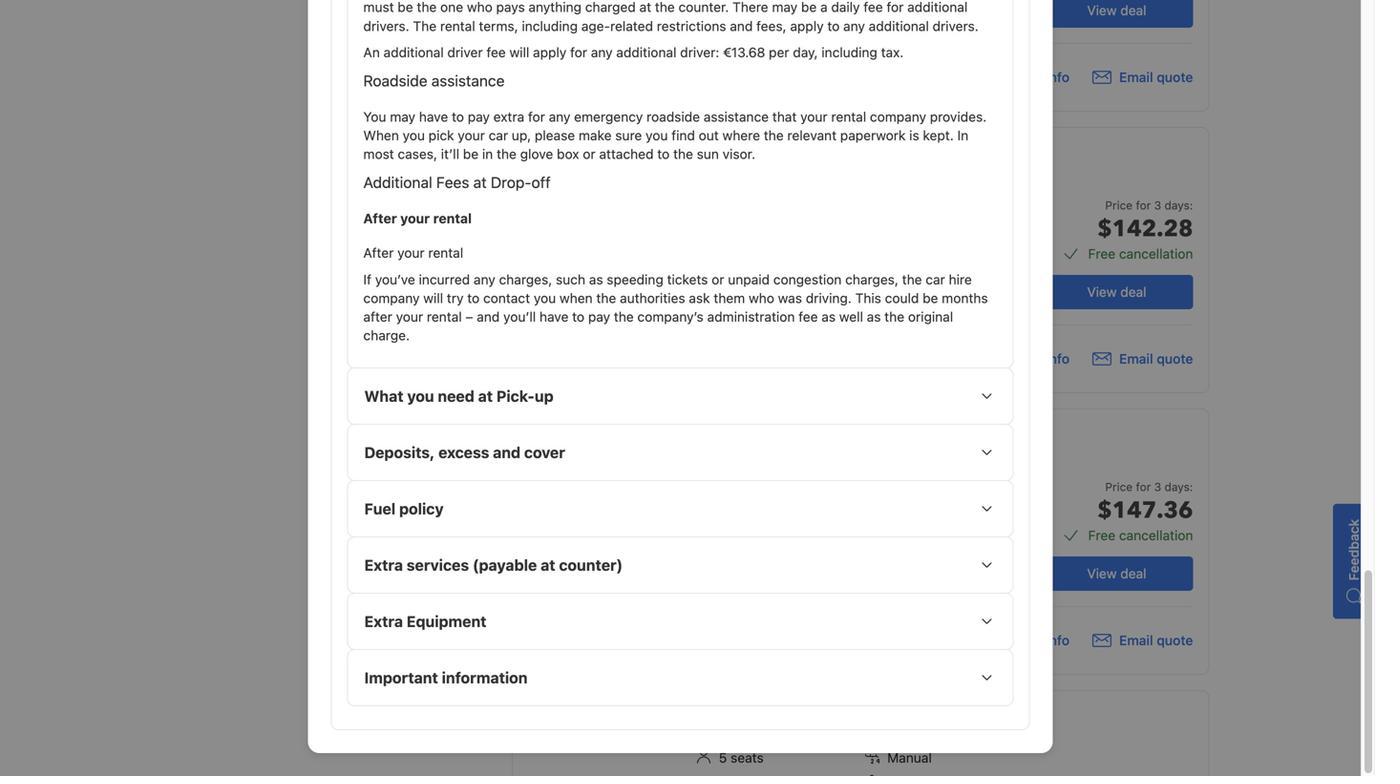 Task type: vqa. For each thing, say whether or not it's contained in the screenshot.
left pay
yes



Task type: describe. For each thing, give the bounding box(es) containing it.
was
[[778, 290, 802, 306]]

visor.
[[723, 146, 755, 162]]

emergency
[[574, 109, 643, 125]]

feedback button
[[1333, 504, 1375, 619]]

extra equipment
[[364, 613, 487, 631]]

view for $142.28
[[1087, 284, 1117, 300]]

view deal for $147.36
[[1087, 566, 1147, 582]]

free cancellation for $147.36
[[1088, 528, 1193, 543]]

make
[[579, 128, 612, 143]]

extra services (payable at counter) button
[[348, 538, 1013, 593]]

up
[[535, 387, 554, 406]]

deposits, excess and cover
[[364, 444, 565, 462]]

including
[[822, 44, 878, 60]]

for right "apply"
[[570, 44, 587, 60]]

extra services (payable at counter)
[[364, 556, 623, 575]]

rental down "fees"
[[433, 211, 472, 227]]

services
[[407, 556, 469, 575]]

need
[[438, 387, 475, 406]]

fuel policy
[[364, 500, 444, 518]]

what you need at pick-up
[[364, 387, 554, 406]]

hire
[[949, 272, 972, 287]]

via
[[745, 273, 763, 288]]

when
[[560, 290, 593, 306]]

the down the "could"
[[885, 309, 905, 325]]

your down additional at the left
[[400, 211, 430, 227]]

months
[[942, 290, 988, 306]]

important information button
[[348, 651, 1013, 706]]

2 after from the top
[[363, 245, 394, 261]]

automatic
[[887, 468, 950, 484]]

1 email quote button from the top
[[1093, 68, 1193, 87]]

you'll
[[503, 309, 536, 325]]

important info for $142.28
[[980, 351, 1070, 367]]

extra for extra services (payable at counter)
[[364, 556, 403, 575]]

when
[[363, 128, 399, 143]]

$142.28
[[1098, 213, 1193, 245]]

1 horizontal spatial will
[[510, 44, 529, 60]]

-
[[735, 273, 742, 288]]

unpaid
[[728, 272, 770, 287]]

3 for $142.28
[[1154, 199, 1162, 212]]

extra equipment button
[[348, 594, 1013, 650]]

compact
[[696, 143, 779, 170]]

any for additional
[[591, 44, 613, 60]]

5 for automatic
[[719, 468, 727, 484]]

0 horizontal spatial fee
[[487, 44, 506, 60]]

center
[[764, 294, 799, 308]]

or inside if you've incurred any charges, such as speeding tickets or unpaid congestion charges, the car hire company will try to contact you when the authorities ask them who was driving. this could be months after your rental – and you'll have to pay the company's administration fee as well as the original charge.
[[712, 272, 724, 287]]

your up you've on the top left of page
[[397, 245, 425, 261]]

unlimited
[[719, 522, 778, 538]]

price for 3 days: $147.36
[[1098, 480, 1193, 527]]

rome - via sardegna button
[[696, 273, 827, 289]]

fees
[[436, 174, 469, 192]]

email quote for $142.28
[[1119, 351, 1193, 367]]

original
[[908, 309, 953, 325]]

0 vertical spatial assistance
[[432, 72, 505, 90]]

(payable
[[473, 556, 537, 575]]

congestion
[[773, 272, 842, 287]]

driver:
[[680, 44, 720, 60]]

find
[[672, 128, 695, 143]]

try
[[447, 290, 464, 306]]

1 after your rental from the top
[[363, 211, 472, 227]]

feedback
[[1346, 519, 1362, 581]]

view deal button for $142.28
[[1041, 275, 1193, 309]]

cover
[[524, 444, 565, 462]]

company inside if you've incurred any charges, such as speeding tickets or unpaid congestion charges, the car hire company will try to contact you when the authorities ask them who was driving. this could be months after your rental – and you'll have to pay the company's administration fee as well as the original charge.
[[363, 290, 420, 306]]

rental up incurred
[[428, 245, 463, 261]]

be inside if you've incurred any charges, such as speeding tickets or unpaid congestion charges, the car hire company will try to contact you when the authorities ask them who was driving. this could be months after your rental – and you'll have to pay the company's administration fee as well as the original charge.
[[923, 290, 938, 306]]

extra for extra equipment
[[364, 613, 403, 631]]

5 seats for manual
[[719, 750, 764, 766]]

miles
[[705, 294, 733, 308]]

the right "when"
[[596, 290, 616, 306]]

please
[[535, 128, 575, 143]]

free for $142.28
[[1088, 246, 1116, 262]]

will inside if you've incurred any charges, such as speeding tickets or unpaid congestion charges, the car hire company will try to contact you when the authorities ask them who was driving. this could be months after your rental – and you'll have to pay the company's administration fee as well as the original charge.
[[423, 290, 443, 306]]

out
[[699, 128, 719, 143]]

well
[[839, 309, 863, 325]]

the right in at top left
[[497, 146, 517, 162]]

driving.
[[806, 290, 852, 306]]

2 after your rental from the top
[[363, 245, 463, 261]]

1 important info from the top
[[980, 69, 1070, 85]]

your inside if you've incurred any charges, such as speeding tickets or unpaid congestion charges, the car hire company will try to contact you when the authorities ask them who was driving. this could be months after your rental – and you'll have to pay the company's administration fee as well as the original charge.
[[396, 309, 423, 325]]

price for $142.28
[[1105, 199, 1133, 212]]

€13.68
[[723, 44, 765, 60]]

days: for $147.36
[[1165, 480, 1193, 494]]

1 deal from the top
[[1121, 2, 1147, 18]]

5 seats for automatic
[[719, 468, 764, 484]]

rental inside you may have to pay extra for any emergency roadside assistance that your rental company provides. when you pick your car up, please make sure you find out where the relevant paperwork is kept. in most cases, it'll be in the glove box or attached to the sun visor.
[[831, 109, 866, 125]]

1 view from the top
[[1087, 2, 1117, 18]]

email for $142.28
[[1119, 351, 1153, 367]]

0 horizontal spatial as
[[589, 272, 603, 287]]

suv
[[696, 425, 734, 451]]

in
[[482, 146, 493, 162]]

you may have to pay extra for any emergency roadside assistance that your rental company provides. when you pick your car up, please make sure you find out where the relevant paperwork is kept. in most cases, it'll be in the glove box or attached to the sun visor.
[[363, 109, 987, 162]]

roadside
[[647, 109, 700, 125]]

fuel
[[364, 500, 396, 518]]

cancellation for $147.36
[[1119, 528, 1193, 543]]

important info button for $147.36
[[954, 631, 1070, 650]]

product card group containing view deal
[[512, 0, 1210, 112]]

mileage
[[781, 522, 829, 538]]

incurred
[[419, 272, 470, 287]]

and inside dropdown button
[[493, 444, 521, 462]]

pay inside if you've incurred any charges, such as speeding tickets or unpaid congestion charges, the car hire company will try to contact you when the authorities ask them who was driving. this could be months after your rental – and you'll have to pay the company's administration fee as well as the original charge.
[[588, 309, 610, 325]]

what you need at pick-up button
[[348, 369, 1013, 424]]

to up pick
[[452, 109, 464, 125]]

that
[[772, 109, 797, 125]]

free for $147.36
[[1088, 528, 1116, 543]]

1 info from the top
[[1046, 69, 1070, 85]]

at for (payable
[[541, 556, 555, 575]]

off
[[532, 174, 551, 192]]

important information
[[364, 669, 528, 687]]

drop-
[[491, 174, 532, 192]]

to right the try
[[467, 290, 480, 306]]

driver
[[447, 44, 483, 60]]

sure
[[615, 128, 642, 143]]

provides.
[[930, 109, 987, 125]]

rome
[[696, 273, 732, 288]]

attached
[[599, 146, 654, 162]]

such
[[556, 272, 585, 287]]

glove
[[520, 146, 553, 162]]

fuel policy button
[[348, 482, 1013, 537]]

kept.
[[923, 128, 954, 143]]

1
[[696, 294, 701, 308]]

pick-
[[497, 387, 535, 406]]

counter)
[[559, 556, 623, 575]]

to right attached
[[657, 146, 670, 162]]

box
[[557, 146, 579, 162]]

for inside price for 3 days: $147.36
[[1136, 480, 1151, 494]]

manual
[[887, 750, 932, 766]]

assistance inside you may have to pay extra for any emergency roadside assistance that your rental company provides. when you pick your car up, please make sure you find out where the relevant paperwork is kept. in most cases, it'll be in the glove box or attached to the sun visor.
[[704, 109, 769, 125]]

ask
[[689, 290, 710, 306]]

charge.
[[363, 328, 410, 343]]

most
[[363, 146, 394, 162]]

you inside dropdown button
[[407, 387, 434, 406]]

the down authorities
[[614, 309, 634, 325]]

intermediate
[[696, 707, 816, 733]]

quote for $147.36
[[1157, 633, 1193, 648]]

view for $147.36
[[1087, 566, 1117, 582]]

2 additional from the left
[[616, 44, 677, 60]]



Task type: locate. For each thing, give the bounding box(es) containing it.
paperwork
[[840, 128, 906, 143]]

or down make
[[583, 146, 596, 162]]

0 horizontal spatial have
[[419, 109, 448, 125]]

1 vertical spatial quote
[[1157, 351, 1193, 367]]

days: inside price for 3 days: $147.36
[[1165, 480, 1193, 494]]

2 seats from the top
[[731, 750, 764, 766]]

view deal for $142.28
[[1087, 284, 1147, 300]]

2 email quote button from the top
[[1093, 350, 1193, 369]]

for inside the price for 3 days: $142.28
[[1136, 199, 1151, 212]]

email for $147.36
[[1119, 633, 1153, 648]]

email quote button for $147.36
[[1093, 631, 1193, 650]]

price inside price for 3 days: $147.36
[[1105, 480, 1133, 494]]

1 vertical spatial email quote button
[[1093, 350, 1193, 369]]

extra left equipment
[[364, 613, 403, 631]]

1 vertical spatial view
[[1087, 284, 1117, 300]]

pick
[[429, 128, 454, 143]]

deal for $142.28
[[1121, 284, 1147, 300]]

1 horizontal spatial company
[[870, 109, 926, 125]]

email
[[1119, 69, 1153, 85], [1119, 351, 1153, 367], [1119, 633, 1153, 648]]

as down driving. on the top
[[822, 309, 836, 325]]

0 vertical spatial have
[[419, 109, 448, 125]]

you up cases,
[[403, 128, 425, 143]]

important inside dropdown button
[[364, 669, 438, 687]]

3 deal from the top
[[1121, 566, 1147, 582]]

2 email quote from the top
[[1119, 351, 1193, 367]]

1 vertical spatial email quote
[[1119, 351, 1193, 367]]

2 extra from the top
[[364, 613, 403, 631]]

after up if
[[363, 245, 394, 261]]

1 vertical spatial or
[[712, 272, 724, 287]]

3 email quote button from the top
[[1093, 631, 1193, 650]]

view
[[1087, 2, 1117, 18], [1087, 284, 1117, 300], [1087, 566, 1117, 582]]

1 important info button from the top
[[954, 68, 1070, 87]]

2 view deal from the top
[[1087, 284, 1147, 300]]

3 important info from the top
[[980, 633, 1070, 648]]

any inside you may have to pay extra for any emergency roadside assistance that your rental company provides. when you pick your car up, please make sure you find out where the relevant paperwork is kept. in most cases, it'll be in the glove box or attached to the sun visor.
[[549, 109, 571, 125]]

assistance
[[432, 72, 505, 90], [704, 109, 769, 125]]

2 vertical spatial deal
[[1121, 566, 1147, 582]]

3 inside price for 3 days: $147.36
[[1154, 480, 1162, 494]]

0 vertical spatial after your rental
[[363, 211, 472, 227]]

and left cover
[[493, 444, 521, 462]]

important info for $147.36
[[980, 633, 1070, 648]]

for up $142.28
[[1136, 199, 1151, 212]]

where
[[723, 128, 760, 143]]

3 up $142.28
[[1154, 199, 1162, 212]]

rental up "paperwork"
[[831, 109, 866, 125]]

any inside if you've incurred any charges, such as speeding tickets or unpaid congestion charges, the car hire company will try to contact you when the authorities ask them who was driving. this could be months after your rental – and you'll have to pay the company's administration fee as well as the original charge.
[[474, 272, 495, 287]]

1 5 from the top
[[719, 468, 727, 484]]

0 horizontal spatial car
[[489, 128, 508, 143]]

3
[[1154, 199, 1162, 212], [1154, 480, 1162, 494]]

any up please
[[549, 109, 571, 125]]

3 view deal from the top
[[1087, 566, 1147, 582]]

cancellation for $142.28
[[1119, 246, 1193, 262]]

2 vertical spatial email quote
[[1119, 633, 1193, 648]]

free down $147.36 in the right bottom of the page
[[1088, 528, 1116, 543]]

4 product card group from the top
[[512, 691, 1210, 776]]

and inside if you've incurred any charges, such as speeding tickets or unpaid congestion charges, the car hire company will try to contact you when the authorities ask them who was driving. this could be months after your rental – and you'll have to pay the company's administration fee as well as the original charge.
[[477, 309, 500, 325]]

any for emergency
[[549, 109, 571, 125]]

product card group
[[512, 0, 1210, 112], [512, 127, 1210, 393], [512, 409, 1210, 675], [512, 691, 1210, 776]]

$147.36
[[1098, 495, 1193, 527]]

2 5 from the top
[[719, 750, 727, 766]]

after your rental
[[363, 211, 472, 227], [363, 245, 463, 261]]

0 vertical spatial company
[[870, 109, 926, 125]]

1 5 seats from the top
[[719, 468, 764, 484]]

days: up $142.28
[[1165, 199, 1193, 212]]

2 vertical spatial quote
[[1157, 633, 1193, 648]]

info for $147.36
[[1046, 633, 1070, 648]]

company's
[[638, 309, 704, 325]]

2 price from the top
[[1105, 480, 1133, 494]]

pay down "when"
[[588, 309, 610, 325]]

to down "when"
[[572, 309, 585, 325]]

0 vertical spatial email quote
[[1119, 69, 1193, 85]]

1 vertical spatial assistance
[[704, 109, 769, 125]]

0 vertical spatial be
[[463, 146, 479, 162]]

pay left "extra"
[[468, 109, 490, 125]]

0 vertical spatial view deal
[[1087, 2, 1147, 18]]

charges, up contact
[[499, 272, 552, 287]]

email quote for $147.36
[[1119, 633, 1193, 648]]

from
[[736, 294, 761, 308]]

additional left driver:
[[616, 44, 677, 60]]

speeding
[[607, 272, 664, 287]]

5 seats down intermediate
[[719, 750, 764, 766]]

1 vertical spatial important info
[[980, 351, 1070, 367]]

cases,
[[398, 146, 437, 162]]

free cancellation down $142.28
[[1088, 246, 1193, 262]]

fee down was
[[799, 309, 818, 325]]

email quote button for $142.28
[[1093, 350, 1193, 369]]

3 product card group from the top
[[512, 409, 1210, 675]]

1 horizontal spatial be
[[923, 290, 938, 306]]

1 vertical spatial extra
[[364, 613, 403, 631]]

an additional driver fee will apply for any additional driver: €13.68 per day, including tax.
[[363, 44, 904, 60]]

price for $147.36
[[1105, 480, 1133, 494]]

important
[[980, 69, 1042, 85], [980, 351, 1042, 367], [980, 633, 1042, 648], [364, 669, 438, 687]]

or left '-'
[[712, 272, 724, 287]]

0 vertical spatial free cancellation
[[1088, 246, 1193, 262]]

2 info from the top
[[1046, 351, 1070, 367]]

3 for $147.36
[[1154, 480, 1162, 494]]

the down that
[[764, 128, 784, 143]]

you inside if you've incurred any charges, such as speeding tickets or unpaid congestion charges, the car hire company will try to contact you when the authorities ask them who was driving. this could be months after your rental – and you'll have to pay the company's administration fee as well as the original charge.
[[534, 290, 556, 306]]

free cancellation down $147.36 in the right bottom of the page
[[1088, 528, 1193, 543]]

the
[[764, 128, 784, 143], [497, 146, 517, 162], [673, 146, 693, 162], [902, 272, 922, 287], [596, 290, 616, 306], [614, 309, 634, 325], [885, 309, 905, 325]]

car down "extra"
[[489, 128, 508, 143]]

you've
[[375, 272, 415, 287]]

3 email from the top
[[1119, 633, 1153, 648]]

any up contact
[[474, 272, 495, 287]]

information
[[442, 669, 528, 687]]

free
[[1088, 246, 1116, 262], [1088, 528, 1116, 543]]

2 important info from the top
[[980, 351, 1070, 367]]

1 horizontal spatial assistance
[[704, 109, 769, 125]]

after
[[363, 309, 392, 325]]

1 vertical spatial deal
[[1121, 284, 1147, 300]]

tax.
[[881, 44, 904, 60]]

days: inside the price for 3 days: $142.28
[[1165, 199, 1193, 212]]

rental down the try
[[427, 309, 462, 325]]

them
[[714, 290, 745, 306]]

2 vertical spatial info
[[1046, 633, 1070, 648]]

1 horizontal spatial fee
[[799, 309, 818, 325]]

at right need
[[478, 387, 493, 406]]

supplied by sixt image
[[529, 627, 588, 655]]

any
[[591, 44, 613, 60], [549, 109, 571, 125], [474, 272, 495, 287]]

seats down intermediate
[[731, 750, 764, 766]]

fee inside if you've incurred any charges, such as speeding tickets or unpaid congestion charges, the car hire company will try to contact you when the authorities ask them who was driving. this could be months after your rental – and you'll have to pay the company's administration fee as well as the original charge.
[[799, 309, 818, 325]]

at inside what you need at pick-up dropdown button
[[478, 387, 493, 406]]

2 vertical spatial email quote button
[[1093, 631, 1193, 650]]

roadside assistance
[[363, 72, 505, 90]]

have inside if you've incurred any charges, such as speeding tickets or unpaid congestion charges, the car hire company will try to contact you when the authorities ask them who was driving. this could be months after your rental – and you'll have to pay the company's administration fee as well as the original charge.
[[540, 309, 569, 325]]

2 horizontal spatial as
[[867, 309, 881, 325]]

0 horizontal spatial pay
[[468, 109, 490, 125]]

2 vertical spatial email
[[1119, 633, 1153, 648]]

1 vertical spatial days:
[[1165, 480, 1193, 494]]

the up the "could"
[[902, 272, 922, 287]]

it'll
[[441, 146, 459, 162]]

2 charges, from the left
[[845, 272, 899, 287]]

or inside you may have to pay extra for any emergency roadside assistance that your rental company provides. when you pick your car up, please make sure you find out where the relevant paperwork is kept. in most cases, it'll be in the glove box or attached to the sun visor.
[[583, 146, 596, 162]]

the down find
[[673, 146, 693, 162]]

any right "apply"
[[591, 44, 613, 60]]

free cancellation
[[1088, 246, 1193, 262], [1088, 528, 1193, 543]]

1 cancellation from the top
[[1119, 246, 1193, 262]]

1 vertical spatial after your rental
[[363, 245, 463, 261]]

2 vertical spatial any
[[474, 272, 495, 287]]

free down $142.28
[[1088, 246, 1116, 262]]

0 vertical spatial important info button
[[954, 68, 1070, 87]]

0 vertical spatial and
[[477, 309, 500, 325]]

important info button for $142.28
[[954, 350, 1070, 369]]

price up $142.28
[[1105, 199, 1133, 212]]

1 quote from the top
[[1157, 69, 1193, 85]]

5 seats down suv
[[719, 468, 764, 484]]

1 additional from the left
[[384, 44, 444, 60]]

charges, up this
[[845, 272, 899, 287]]

3 quote from the top
[[1157, 633, 1193, 648]]

price up $147.36 in the right bottom of the page
[[1105, 480, 1133, 494]]

have inside you may have to pay extra for any emergency roadside assistance that your rental company provides. when you pick your car up, please make sure you find out where the relevant paperwork is kept. in most cases, it'll be in the glove box or attached to the sun visor.
[[419, 109, 448, 125]]

0 vertical spatial free
[[1088, 246, 1116, 262]]

be inside you may have to pay extra for any emergency roadside assistance that your rental company provides. when you pick your car up, please make sure you find out where the relevant paperwork is kept. in most cases, it'll be in the glove box or attached to the sun visor.
[[463, 146, 479, 162]]

0 horizontal spatial any
[[474, 272, 495, 287]]

2 5 seats from the top
[[719, 750, 764, 766]]

at left counter)
[[541, 556, 555, 575]]

0 vertical spatial pay
[[468, 109, 490, 125]]

tickets
[[667, 272, 708, 287]]

view deal
[[1087, 2, 1147, 18], [1087, 284, 1147, 300], [1087, 566, 1147, 582]]

5 for manual
[[719, 750, 727, 766]]

extra
[[493, 109, 524, 125]]

free cancellation for $142.28
[[1088, 246, 1193, 262]]

0 vertical spatial at
[[473, 174, 487, 192]]

3 inside the price for 3 days: $142.28
[[1154, 199, 1162, 212]]

3 important info button from the top
[[954, 631, 1070, 650]]

deposits,
[[364, 444, 435, 462]]

up,
[[512, 128, 531, 143]]

car left hire
[[926, 272, 945, 287]]

0 vertical spatial quote
[[1157, 69, 1193, 85]]

you left need
[[407, 387, 434, 406]]

–
[[466, 309, 473, 325]]

additional fees at drop-off
[[363, 174, 551, 192]]

1 view deal button from the top
[[1041, 0, 1193, 28]]

0 horizontal spatial be
[[463, 146, 479, 162]]

price
[[1105, 199, 1133, 212], [1105, 480, 1133, 494]]

company inside you may have to pay extra for any emergency roadside assistance that your rental company provides. when you pick your car up, please make sure you find out where the relevant paperwork is kept. in most cases, it'll be in the glove box or attached to the sun visor.
[[870, 109, 926, 125]]

deposits, excess and cover button
[[348, 425, 1013, 481]]

price inside the price for 3 days: $142.28
[[1105, 199, 1133, 212]]

1 vertical spatial any
[[549, 109, 571, 125]]

0 vertical spatial extra
[[364, 556, 403, 575]]

2 3 from the top
[[1154, 480, 1162, 494]]

at for need
[[478, 387, 493, 406]]

your up relevant
[[800, 109, 828, 125]]

2 free from the top
[[1088, 528, 1116, 543]]

will left "apply"
[[510, 44, 529, 60]]

what
[[364, 387, 404, 406]]

after down additional at the left
[[363, 211, 397, 227]]

days: up $147.36 in the right bottom of the page
[[1165, 480, 1193, 494]]

2 important info button from the top
[[954, 350, 1070, 369]]

sun
[[697, 146, 719, 162]]

1 vertical spatial and
[[493, 444, 521, 462]]

will down incurred
[[423, 290, 443, 306]]

2 cancellation from the top
[[1119, 528, 1193, 543]]

2 vertical spatial view deal button
[[1041, 557, 1193, 591]]

view deal button for $147.36
[[1041, 557, 1193, 591]]

be left in at top left
[[463, 146, 479, 162]]

have down "when"
[[540, 309, 569, 325]]

0 vertical spatial important info
[[980, 69, 1070, 85]]

1 vertical spatial 5
[[719, 750, 727, 766]]

2 days: from the top
[[1165, 480, 1193, 494]]

you down roadside
[[646, 128, 668, 143]]

2 view from the top
[[1087, 284, 1117, 300]]

1 horizontal spatial have
[[540, 309, 569, 325]]

0 vertical spatial view deal button
[[1041, 0, 1193, 28]]

administration
[[707, 309, 795, 325]]

seats down suv
[[731, 468, 764, 484]]

equipment
[[407, 613, 487, 631]]

1 vertical spatial info
[[1046, 351, 1070, 367]]

relevant
[[787, 128, 837, 143]]

cancellation down $147.36 in the right bottom of the page
[[1119, 528, 1193, 543]]

1 vertical spatial pay
[[588, 309, 610, 325]]

1 vertical spatial email
[[1119, 351, 1153, 367]]

2 quote from the top
[[1157, 351, 1193, 367]]

will
[[510, 44, 529, 60], [423, 290, 443, 306]]

0 vertical spatial seats
[[731, 468, 764, 484]]

apply
[[533, 44, 567, 60]]

1 email quote from the top
[[1119, 69, 1193, 85]]

be up original
[[923, 290, 938, 306]]

authorities
[[620, 290, 685, 306]]

quote for $142.28
[[1157, 351, 1193, 367]]

3 view from the top
[[1087, 566, 1117, 582]]

2 product card group from the top
[[512, 127, 1210, 393]]

0 vertical spatial will
[[510, 44, 529, 60]]

days: for $142.28
[[1165, 199, 1193, 212]]

company up 'is'
[[870, 109, 926, 125]]

car
[[489, 128, 508, 143], [926, 272, 945, 287]]

rome - via sardegna 1 miles from center
[[696, 273, 827, 308]]

1 vertical spatial have
[[540, 309, 569, 325]]

if
[[363, 272, 372, 287]]

1 vertical spatial seats
[[731, 750, 764, 766]]

1 vertical spatial will
[[423, 290, 443, 306]]

1 seats from the top
[[731, 468, 764, 484]]

as
[[589, 272, 603, 287], [822, 309, 836, 325], [867, 309, 881, 325]]

deal
[[1121, 2, 1147, 18], [1121, 284, 1147, 300], [1121, 566, 1147, 582]]

at right "fees"
[[473, 174, 487, 192]]

extra left services
[[364, 556, 403, 575]]

2 free cancellation from the top
[[1088, 528, 1193, 543]]

0 horizontal spatial company
[[363, 290, 420, 306]]

1 horizontal spatial any
[[549, 109, 571, 125]]

0 horizontal spatial or
[[583, 146, 596, 162]]

your up in at top left
[[458, 128, 485, 143]]

seats for automatic
[[731, 468, 764, 484]]

1 email from the top
[[1119, 69, 1153, 85]]

2 vertical spatial at
[[541, 556, 555, 575]]

2 email from the top
[[1119, 351, 1153, 367]]

3 email quote from the top
[[1119, 633, 1193, 648]]

0 vertical spatial info
[[1046, 69, 1070, 85]]

1 days: from the top
[[1165, 199, 1193, 212]]

company down you've on the top left of page
[[363, 290, 420, 306]]

1 vertical spatial view deal
[[1087, 284, 1147, 300]]

0 vertical spatial 5
[[719, 468, 727, 484]]

extra
[[364, 556, 403, 575], [364, 613, 403, 631]]

0 vertical spatial car
[[489, 128, 508, 143]]

3 view deal button from the top
[[1041, 557, 1193, 591]]

rental inside if you've incurred any charges, such as speeding tickets or unpaid congestion charges, the car hire company will try to contact you when the authorities ask them who was driving. this could be months after your rental – and you'll have to pay the company's administration fee as well as the original charge.
[[427, 309, 462, 325]]

important info button
[[954, 68, 1070, 87], [954, 350, 1070, 369], [954, 631, 1070, 650]]

product card group containing $142.28
[[512, 127, 1210, 393]]

0 vertical spatial any
[[591, 44, 613, 60]]

an
[[363, 44, 380, 60]]

1 horizontal spatial additional
[[616, 44, 677, 60]]

as right the such
[[589, 272, 603, 287]]

cancellation down $142.28
[[1119, 246, 1193, 262]]

5 seats
[[719, 468, 764, 484], [719, 750, 764, 766]]

you
[[363, 109, 386, 125]]

1 vertical spatial free
[[1088, 528, 1116, 543]]

and right –
[[477, 309, 500, 325]]

2 vertical spatial important info button
[[954, 631, 1070, 650]]

you left "when"
[[534, 290, 556, 306]]

1 vertical spatial car
[[926, 272, 945, 287]]

1 after from the top
[[363, 211, 397, 227]]

0 vertical spatial cancellation
[[1119, 246, 1193, 262]]

0 vertical spatial price
[[1105, 199, 1133, 212]]

2 vertical spatial important info
[[980, 633, 1070, 648]]

1 horizontal spatial pay
[[588, 309, 610, 325]]

1 vertical spatial cancellation
[[1119, 528, 1193, 543]]

0 horizontal spatial assistance
[[432, 72, 505, 90]]

unlimited mileage
[[719, 522, 829, 538]]

1 vertical spatial important info button
[[954, 350, 1070, 369]]

0 horizontal spatial charges,
[[499, 272, 552, 287]]

1 product card group from the top
[[512, 0, 1210, 112]]

0 vertical spatial or
[[583, 146, 596, 162]]

view deal button
[[1041, 0, 1193, 28], [1041, 275, 1193, 309], [1041, 557, 1193, 591]]

2 horizontal spatial any
[[591, 44, 613, 60]]

0 vertical spatial after
[[363, 211, 397, 227]]

and
[[477, 309, 500, 325], [493, 444, 521, 462]]

roadside
[[363, 72, 428, 90]]

per
[[769, 44, 789, 60]]

0 vertical spatial deal
[[1121, 2, 1147, 18]]

1 vertical spatial be
[[923, 290, 938, 306]]

3 up $147.36 in the right bottom of the page
[[1154, 480, 1162, 494]]

deal for $147.36
[[1121, 566, 1147, 582]]

could
[[885, 290, 919, 306]]

be
[[463, 146, 479, 162], [923, 290, 938, 306]]

5 down intermediate
[[719, 750, 727, 766]]

5 down suv
[[719, 468, 727, 484]]

for inside you may have to pay extra for any emergency roadside assistance that your rental company provides. when you pick your car up, please make sure you find out where the relevant paperwork is kept. in most cases, it'll be in the glove box or attached to the sun visor.
[[528, 109, 545, 125]]

at inside extra services (payable at counter) dropdown button
[[541, 556, 555, 575]]

or
[[583, 146, 596, 162], [712, 272, 724, 287]]

who
[[749, 290, 775, 306]]

1 charges, from the left
[[499, 272, 552, 287]]

car inside you may have to pay extra for any emergency roadside assistance that your rental company provides. when you pick your car up, please make sure you find out where the relevant paperwork is kept. in most cases, it'll be in the glove box or attached to the sun visor.
[[489, 128, 508, 143]]

1 3 from the top
[[1154, 199, 1162, 212]]

after your rental up you've on the top left of page
[[363, 245, 463, 261]]

3 info from the top
[[1046, 633, 1070, 648]]

after your rental down additional at the left
[[363, 211, 472, 227]]

1 horizontal spatial or
[[712, 272, 724, 287]]

supplied by avis image
[[529, 345, 588, 373]]

1 vertical spatial after
[[363, 245, 394, 261]]

1 vertical spatial 5 seats
[[719, 750, 764, 766]]

1 vertical spatial price
[[1105, 480, 1133, 494]]

1 view deal from the top
[[1087, 2, 1147, 18]]

seats for manual
[[731, 750, 764, 766]]

product card group containing $147.36
[[512, 409, 1210, 675]]

1 free from the top
[[1088, 246, 1116, 262]]

assistance up 'where'
[[704, 109, 769, 125]]

1 vertical spatial company
[[363, 290, 420, 306]]

for up up,
[[528, 109, 545, 125]]

have up pick
[[419, 109, 448, 125]]

pay inside you may have to pay extra for any emergency roadside assistance that your rental company provides. when you pick your car up, please make sure you find out where the relevant paperwork is kept. in most cases, it'll be in the glove box or attached to the sun visor.
[[468, 109, 490, 125]]

as down this
[[867, 309, 881, 325]]

your up charge.
[[396, 309, 423, 325]]

1 horizontal spatial car
[[926, 272, 945, 287]]

0 horizontal spatial will
[[423, 290, 443, 306]]

car inside if you've incurred any charges, such as speeding tickets or unpaid congestion charges, the car hire company will try to contact you when the authorities ask them who was driving. this could be months after your rental – and you'll have to pay the company's administration fee as well as the original charge.
[[926, 272, 945, 287]]

additional up roadside
[[384, 44, 444, 60]]

2 deal from the top
[[1121, 284, 1147, 300]]

1 price from the top
[[1105, 199, 1133, 212]]

assistance down driver
[[432, 72, 505, 90]]

1 horizontal spatial as
[[822, 309, 836, 325]]

0 vertical spatial 3
[[1154, 199, 1162, 212]]

1 free cancellation from the top
[[1088, 246, 1193, 262]]

price for 3 days: $142.28
[[1098, 199, 1193, 245]]

info for $142.28
[[1046, 351, 1070, 367]]

0 vertical spatial email quote button
[[1093, 68, 1193, 87]]

1 vertical spatial at
[[478, 387, 493, 406]]

contact
[[483, 290, 530, 306]]

2 view deal button from the top
[[1041, 275, 1193, 309]]

fee right driver
[[487, 44, 506, 60]]

for
[[570, 44, 587, 60], [528, 109, 545, 125], [1136, 199, 1151, 212], [1136, 480, 1151, 494]]

1 horizontal spatial charges,
[[845, 272, 899, 287]]

0 vertical spatial days:
[[1165, 199, 1193, 212]]

for up $147.36 in the right bottom of the page
[[1136, 480, 1151, 494]]

1 extra from the top
[[364, 556, 403, 575]]

pay
[[468, 109, 490, 125], [588, 309, 610, 325]]

product card group containing intermediate
[[512, 691, 1210, 776]]



